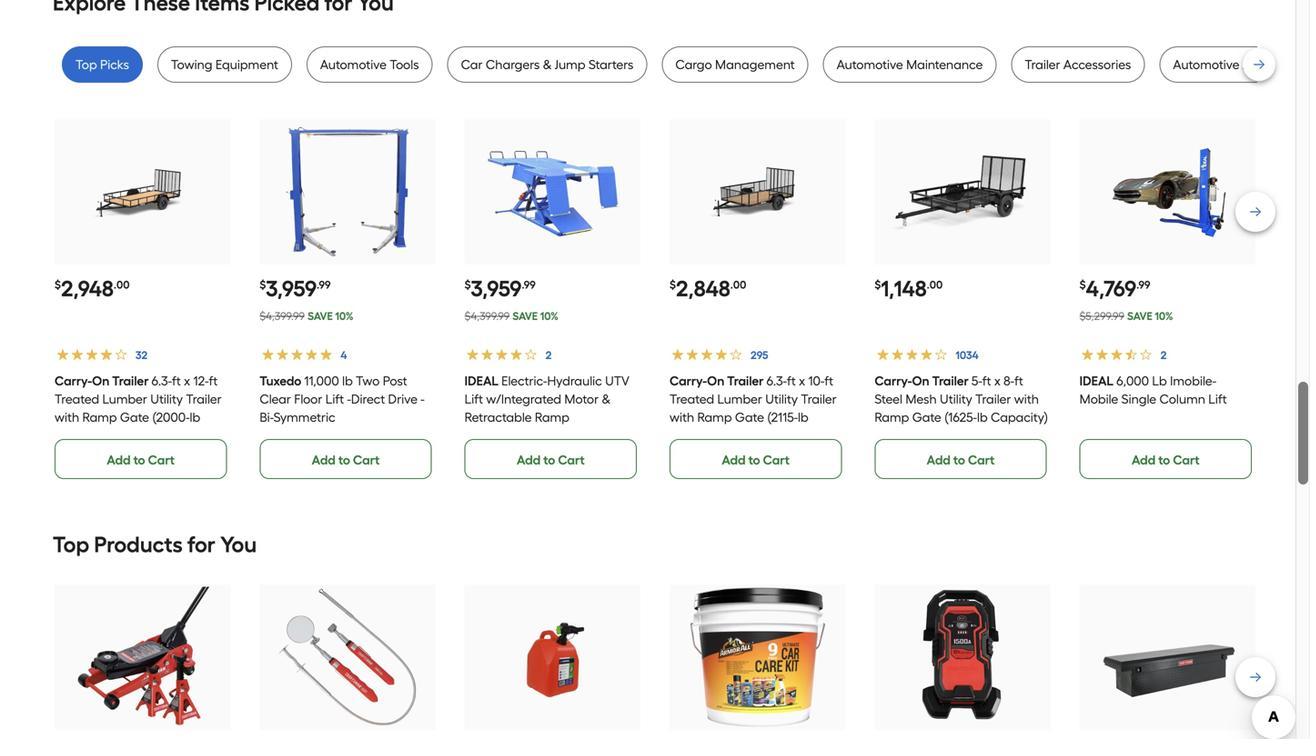 Task type: vqa. For each thing, say whether or not it's contained in the screenshot.
Add to Cart link within 4,769 list item
yes



Task type: locate. For each thing, give the bounding box(es) containing it.
lift down "imobile-"
[[1209, 392, 1227, 407]]

ideal 6,000 lb imobile- mobile single column lift image
[[1097, 122, 1238, 262]]

carry-on trailer for 1,148
[[875, 373, 969, 389]]

0 horizontal spatial carry-
[[55, 373, 92, 389]]

$ inside $ 2,848 .00
[[670, 278, 676, 292]]

0 vertical spatial &
[[543, 57, 552, 72]]

cart for 5-ft x 8-ft steel mesh utility trailer with ramp gate (1625-lb capacity)
[[968, 453, 995, 468]]

6.3- inside 6.3-ft x 12-ft treated lumber utility trailer with ramp gate (2000-lb capacity)
[[152, 373, 172, 389]]

add to cart down electric-hydraulic utv lift w/integrated motor & retractable ramp
[[517, 453, 585, 468]]

trailer inside 5-ft x 8-ft steel mesh utility trailer with ramp gate (1625-lb capacity)
[[976, 392, 1011, 407]]

to inside 1,148 list item
[[953, 453, 965, 468]]

2 gate from the left
[[735, 410, 764, 425]]

add to cart link down (1625-
[[875, 439, 1047, 479]]

(1625-
[[945, 410, 977, 425]]

top left the picks
[[76, 57, 97, 72]]

gate left (2000-
[[120, 410, 149, 425]]

10% for lb
[[1155, 310, 1173, 323]]

1 add to cart link from the left
[[55, 439, 227, 479]]

(2000-
[[152, 410, 190, 425]]

top left 'products'
[[53, 532, 89, 558]]

utility
[[150, 392, 183, 407], [765, 392, 798, 407], [940, 392, 973, 407]]

10% for lb
[[335, 310, 354, 323]]

accessories for trailer accessories
[[1064, 57, 1131, 72]]

add inside 4,769 list item
[[1132, 453, 1156, 468]]

treated inside 6.3-ft x 12-ft treated lumber utility trailer with ramp gate (2000-lb capacity)
[[55, 392, 99, 407]]

to down the 11,000 lb two post clear floor lift -direct drive - bi-symmetric
[[338, 453, 350, 468]]

gate for 2,948
[[120, 410, 149, 425]]

& left "jump"
[[543, 57, 552, 72]]

2 cart from the left
[[353, 453, 380, 468]]

$4,399.99 save 10% for electric-
[[465, 310, 559, 323]]

10%
[[335, 310, 354, 323], [540, 310, 559, 323], [1155, 310, 1173, 323]]

add for 5-ft x 8-ft steel mesh utility trailer with ramp gate (1625-lb capacity)
[[927, 453, 951, 468]]

add to cart link down (2115-
[[670, 439, 842, 479]]

add inside 2,848 list item
[[722, 453, 746, 468]]

cart down (1625-
[[968, 453, 995, 468]]

cart inside "2,948" list item
[[148, 453, 175, 468]]

utility up (2115-
[[765, 392, 798, 407]]

1 .99 from the left
[[317, 278, 331, 292]]

cart down direct
[[353, 453, 380, 468]]

2 accessories from the left
[[1243, 57, 1310, 72]]

2,948
[[61, 276, 114, 302]]

2 add from the left
[[312, 453, 336, 468]]

2 10% from the left
[[540, 310, 559, 323]]

1 .00 from the left
[[114, 278, 130, 292]]

1 horizontal spatial treated
[[670, 392, 714, 407]]

6 to from the left
[[1159, 453, 1170, 468]]

1 treated from the left
[[55, 392, 99, 407]]

3 carry-on trailer from the left
[[875, 373, 969, 389]]

3 add to cart from the left
[[517, 453, 585, 468]]

bi-
[[260, 410, 273, 425]]

you
[[220, 532, 257, 558]]

add to cart down 6.3-ft x 12-ft treated lumber utility trailer with ramp gate (2000-lb capacity)
[[107, 453, 175, 468]]

2 horizontal spatial automotive
[[1173, 57, 1240, 72]]

carry- for 1,148
[[875, 373, 912, 389]]

2 ideal from the left
[[1080, 373, 1114, 389]]

add down single
[[1132, 453, 1156, 468]]

1 horizontal spatial gate
[[735, 410, 764, 425]]

0 vertical spatial top
[[76, 57, 97, 72]]

4 ramp from the left
[[875, 410, 909, 425]]

x left "10-" on the right
[[799, 373, 805, 389]]

lb inside 5-ft x 8-ft steel mesh utility trailer with ramp gate (1625-lb capacity)
[[977, 410, 988, 425]]

x
[[184, 373, 190, 389], [799, 373, 805, 389], [994, 373, 1001, 389]]

6.3- up (2115-
[[767, 373, 787, 389]]

utility inside 6.3-ft x 10-ft treated lumber utility trailer with ramp gate (2115-lb capacity)
[[765, 392, 798, 407]]

utility inside 6.3-ft x 12-ft treated lumber utility trailer with ramp gate (2000-lb capacity)
[[150, 392, 183, 407]]

lumber
[[102, 392, 147, 407], [717, 392, 762, 407]]

1 horizontal spatial carry-
[[670, 373, 707, 389]]

2 $ 3,959 .99 from the left
[[465, 276, 536, 302]]

6 cart from the left
[[1173, 453, 1200, 468]]

2 horizontal spatial utility
[[940, 392, 973, 407]]

1 horizontal spatial with
[[670, 410, 694, 425]]

3,959 list item
[[260, 119, 436, 479], [465, 119, 641, 479]]

3,959
[[266, 276, 317, 302], [471, 276, 522, 302]]

0 horizontal spatial with
[[55, 410, 79, 425]]

add down 6.3-ft x 12-ft treated lumber utility trailer with ramp gate (2000-lb capacity)
[[107, 453, 131, 468]]

utility up (1625-
[[940, 392, 973, 407]]

1 $4,399.99 from the left
[[260, 310, 305, 323]]

with inside 6.3-ft x 10-ft treated lumber utility trailer with ramp gate (2115-lb capacity)
[[670, 410, 694, 425]]

2 horizontal spatial carry-
[[875, 373, 912, 389]]

save down $ 4,769 .99
[[1127, 310, 1153, 323]]

.00 inside '$ 2,948 .00'
[[114, 278, 130, 292]]

carry-on trailer for 2,948
[[55, 373, 149, 389]]

electric-
[[501, 373, 547, 389]]

save for 6,000
[[1127, 310, 1153, 323]]

3 lift from the left
[[1209, 392, 1227, 407]]

0 horizontal spatial accessories
[[1064, 57, 1131, 72]]

trailer
[[1025, 57, 1061, 72], [112, 373, 149, 389], [727, 373, 764, 389], [932, 373, 969, 389], [186, 392, 222, 407], [801, 392, 837, 407], [976, 392, 1011, 407]]

1 horizontal spatial &
[[602, 392, 611, 407]]

10% inside 4,769 list item
[[1155, 310, 1173, 323]]

1 accessories from the left
[[1064, 57, 1131, 72]]

1 $ 3,959 .99 from the left
[[260, 276, 331, 302]]

add to cart inside 2,848 list item
[[722, 453, 790, 468]]

1 horizontal spatial 6.3-
[[767, 373, 787, 389]]

carry-on trailer
[[55, 373, 149, 389], [670, 373, 764, 389], [875, 373, 969, 389]]

to for mobile
[[1159, 453, 1170, 468]]

1 ideal from the left
[[465, 373, 499, 389]]

6 add to cart from the left
[[1132, 453, 1200, 468]]

6 $ from the left
[[1080, 278, 1086, 292]]

$4,399.99 save 10%
[[260, 310, 354, 323], [465, 310, 559, 323]]

4 to from the left
[[748, 453, 760, 468]]

add to cart inside "2,948" list item
[[107, 453, 175, 468]]

ideal for 4,769
[[1080, 373, 1114, 389]]

ideal up the retractable
[[465, 373, 499, 389]]

1 horizontal spatial utility
[[765, 392, 798, 407]]

treated for 2,948
[[55, 392, 99, 407]]

ft
[[172, 373, 181, 389], [209, 373, 218, 389], [787, 373, 796, 389], [825, 373, 834, 389], [982, 373, 991, 389], [1015, 373, 1023, 389]]

add down (1625-
[[927, 453, 951, 468]]

2 treated from the left
[[670, 392, 714, 407]]

add down the retractable
[[517, 453, 541, 468]]

to down (1625-
[[953, 453, 965, 468]]

2 horizontal spatial save
[[1127, 310, 1153, 323]]

utility for 2,848
[[765, 392, 798, 407]]

12-
[[193, 373, 209, 389]]

6,000
[[1117, 373, 1149, 389]]

lb down 5-
[[977, 410, 988, 425]]

to down column
[[1159, 453, 1170, 468]]

2 x from the left
[[799, 373, 805, 389]]

cart inside 1,148 list item
[[968, 453, 995, 468]]

2 3,959 from the left
[[471, 276, 522, 302]]

1 horizontal spatial $4,399.99
[[465, 310, 510, 323]]

6.3- up (2000-
[[152, 373, 172, 389]]

retractable
[[465, 410, 532, 425]]

10% for hydraulic
[[540, 310, 559, 323]]

floor
[[294, 392, 322, 407]]

ramp left (2000-
[[82, 410, 117, 425]]

.00 inside $ 1,148 .00
[[927, 278, 943, 292]]

capacity)
[[991, 410, 1048, 425], [55, 428, 112, 444], [670, 428, 727, 444]]

1 utility from the left
[[150, 392, 183, 407]]

lift down 11,000
[[326, 392, 344, 407]]

$ inside $ 1,148 .00
[[875, 278, 881, 292]]

$4,399.99 for ideal
[[465, 310, 510, 323]]

3 on from the left
[[912, 373, 930, 389]]

save up 11,000
[[308, 310, 333, 323]]

lift inside the 11,000 lb two post clear floor lift -direct drive - bi-symmetric
[[326, 392, 344, 407]]

carry-on trailer inside "2,948" list item
[[55, 373, 149, 389]]

motor
[[564, 392, 599, 407]]

2 6.3- from the left
[[767, 373, 787, 389]]

carry- inside 2,848 list item
[[670, 373, 707, 389]]

on for 2,948
[[92, 373, 109, 389]]

$ 3,959 .99 for ideal
[[465, 276, 536, 302]]

w/integrated
[[486, 392, 561, 407]]

0 horizontal spatial treated
[[55, 392, 99, 407]]

ramp for 2,848
[[697, 410, 732, 425]]

0 horizontal spatial utility
[[150, 392, 183, 407]]

on inside "2,948" list item
[[92, 373, 109, 389]]

on inside 2,848 list item
[[707, 373, 725, 389]]

- right 'floor'
[[347, 392, 351, 407]]

10% up electric-
[[540, 310, 559, 323]]

.00 inside $ 2,848 .00
[[730, 278, 746, 292]]

6 add to cart link from the left
[[1080, 439, 1252, 479]]

carry- inside 1,148 list item
[[875, 373, 912, 389]]

cart down (2000-
[[148, 453, 175, 468]]

2 horizontal spatial capacity)
[[991, 410, 1048, 425]]

& inside electric-hydraulic utv lift w/integrated motor & retractable ramp
[[602, 392, 611, 407]]

capacity) inside 6.3-ft x 12-ft treated lumber utility trailer with ramp gate (2000-lb capacity)
[[55, 428, 112, 444]]

add for 6,000 lb imobile- mobile single column lift
[[1132, 453, 1156, 468]]

1 horizontal spatial 10%
[[540, 310, 559, 323]]

$ 3,959 .99
[[260, 276, 331, 302], [465, 276, 536, 302]]

- right drive
[[421, 392, 425, 407]]

2 horizontal spatial .00
[[927, 278, 943, 292]]

add to cart link down column
[[1080, 439, 1252, 479]]

$ 1,148 .00
[[875, 276, 943, 302]]

accessories
[[1064, 57, 1131, 72], [1243, 57, 1310, 72]]

$4,399.99 save 10% for 11,000
[[260, 310, 354, 323]]

6.3- inside 6.3-ft x 10-ft treated lumber utility trailer with ramp gate (2115-lb capacity)
[[767, 373, 787, 389]]

2 horizontal spatial lift
[[1209, 392, 1227, 407]]

tuxedo
[[260, 373, 301, 389]]

to
[[133, 453, 145, 468], [338, 453, 350, 468], [543, 453, 555, 468], [748, 453, 760, 468], [953, 453, 965, 468], [1159, 453, 1170, 468]]

5 add from the left
[[927, 453, 951, 468]]

cart
[[148, 453, 175, 468], [353, 453, 380, 468], [558, 453, 585, 468], [763, 453, 790, 468], [968, 453, 995, 468], [1173, 453, 1200, 468]]

1 horizontal spatial ideal
[[1080, 373, 1114, 389]]

lift up the retractable
[[465, 392, 483, 407]]

1 save from the left
[[308, 310, 333, 323]]

add to cart link inside 2,848 list item
[[670, 439, 842, 479]]

2 to from the left
[[338, 453, 350, 468]]

1 vertical spatial &
[[602, 392, 611, 407]]

x inside 6.3-ft x 12-ft treated lumber utility trailer with ramp gate (2000-lb capacity)
[[184, 373, 190, 389]]

0 horizontal spatial gate
[[120, 410, 149, 425]]

car chargers & jump starters
[[461, 57, 634, 72]]

2 horizontal spatial carry-on trailer
[[875, 373, 969, 389]]

.99 for electric-
[[522, 278, 536, 292]]

lb
[[1152, 373, 1167, 389]]

save up electric-
[[513, 310, 538, 323]]

carry-
[[55, 373, 92, 389], [670, 373, 707, 389], [875, 373, 912, 389]]

x left 8-
[[994, 373, 1001, 389]]

1 3,959 from the left
[[266, 276, 317, 302]]

x left 12-
[[184, 373, 190, 389]]

1 horizontal spatial carry-on trailer
[[670, 373, 764, 389]]

10% right the $5,299.99
[[1155, 310, 1173, 323]]

2,848
[[676, 276, 730, 302]]

4,769 list item
[[1080, 119, 1256, 479]]

add to cart down column
[[1132, 453, 1200, 468]]

1 horizontal spatial $4,399.99 save 10%
[[465, 310, 559, 323]]

with inside 5-ft x 8-ft steel mesh utility trailer with ramp gate (1625-lb capacity)
[[1014, 392, 1039, 407]]

lb inside 6.3-ft x 12-ft treated lumber utility trailer with ramp gate (2000-lb capacity)
[[190, 410, 200, 425]]

cargo
[[675, 57, 712, 72]]

0 horizontal spatial $ 3,959 .99
[[260, 276, 331, 302]]

to inside 2,848 list item
[[748, 453, 760, 468]]

2 lumber from the left
[[717, 392, 762, 407]]

3 carry- from the left
[[875, 373, 912, 389]]

.00 for 2,948
[[114, 278, 130, 292]]

lumber inside 6.3-ft x 12-ft treated lumber utility trailer with ramp gate (2000-lb capacity)
[[102, 392, 147, 407]]

capacity) inside 6.3-ft x 10-ft treated lumber utility trailer with ramp gate (2115-lb capacity)
[[670, 428, 727, 444]]

add to cart inside 1,148 list item
[[927, 453, 995, 468]]

-
[[347, 392, 351, 407], [421, 392, 425, 407]]

3,959 for ideal
[[471, 276, 522, 302]]

2 - from the left
[[421, 392, 425, 407]]

car
[[461, 57, 483, 72]]

to inside "2,948" list item
[[133, 453, 145, 468]]

0 horizontal spatial .00
[[114, 278, 130, 292]]

add to cart link down electric-hydraulic utv lift w/integrated motor & retractable ramp
[[465, 439, 637, 479]]

.99 for 11,000
[[317, 278, 331, 292]]

5 to from the left
[[953, 453, 965, 468]]

utility up (2000-
[[150, 392, 183, 407]]

$4,399.99
[[260, 310, 305, 323], [465, 310, 510, 323]]

2 $ from the left
[[260, 278, 266, 292]]

2 horizontal spatial 10%
[[1155, 310, 1173, 323]]

lb
[[342, 373, 353, 389], [190, 410, 200, 425], [798, 410, 809, 425], [977, 410, 988, 425]]

.99 inside $ 4,769 .99
[[1137, 278, 1151, 292]]

3 save from the left
[[1127, 310, 1153, 323]]

cargo management
[[675, 57, 795, 72]]

10% up 11,000
[[335, 310, 354, 323]]

2 ramp from the left
[[535, 410, 570, 425]]

0 horizontal spatial 3,959 list item
[[260, 119, 436, 479]]

capacity) for 2,948
[[55, 428, 112, 444]]

3 cart from the left
[[558, 453, 585, 468]]

gate left (2115-
[[735, 410, 764, 425]]

gate down mesh
[[912, 410, 942, 425]]

ramp down w/integrated
[[535, 410, 570, 425]]

0 horizontal spatial save
[[308, 310, 333, 323]]

4 add to cart from the left
[[722, 453, 790, 468]]

6.3-ft x 12-ft treated lumber utility trailer with ramp gate (2000-lb capacity)
[[55, 373, 222, 444]]

trailer inside 6.3-ft x 12-ft treated lumber utility trailer with ramp gate (2000-lb capacity)
[[186, 392, 222, 407]]

$4,399.99 save 10% up electric-
[[465, 310, 559, 323]]

add to cart link inside 1,148 list item
[[875, 439, 1047, 479]]

2 horizontal spatial .99
[[1137, 278, 1151, 292]]

.99 for 6,000
[[1137, 278, 1151, 292]]

drive
[[388, 392, 418, 407]]

add inside "2,948" list item
[[107, 453, 131, 468]]

gate inside 6.3-ft x 10-ft treated lumber utility trailer with ramp gate (2115-lb capacity)
[[735, 410, 764, 425]]

5 cart from the left
[[968, 453, 995, 468]]

.99
[[317, 278, 331, 292], [522, 278, 536, 292], [1137, 278, 1151, 292]]

3 x from the left
[[994, 373, 1001, 389]]

x inside 5-ft x 8-ft steel mesh utility trailer with ramp gate (1625-lb capacity)
[[994, 373, 1001, 389]]

add to cart
[[107, 453, 175, 468], [312, 453, 380, 468], [517, 453, 585, 468], [722, 453, 790, 468], [927, 453, 995, 468], [1132, 453, 1200, 468]]

1 horizontal spatial 3,959 list item
[[465, 119, 641, 479]]

ideal for 3,959
[[465, 373, 499, 389]]

$ 3,959 .99 for tuxedo
[[260, 276, 331, 302]]

1 horizontal spatial lumber
[[717, 392, 762, 407]]

1 6.3- from the left
[[152, 373, 172, 389]]

4 add from the left
[[722, 453, 746, 468]]

lb down 12-
[[190, 410, 200, 425]]

2 utility from the left
[[765, 392, 798, 407]]

products
[[94, 532, 183, 558]]

utility for 2,948
[[150, 392, 183, 407]]

3 add from the left
[[517, 453, 541, 468]]

1 carry- from the left
[[55, 373, 92, 389]]

carry-on trailer inside 2,848 list item
[[670, 373, 764, 389]]

2 .00 from the left
[[730, 278, 746, 292]]

1 $4,399.99 save 10% from the left
[[260, 310, 354, 323]]

1 to from the left
[[133, 453, 145, 468]]

top inside heading
[[53, 532, 89, 558]]

0 horizontal spatial carry-on trailer
[[55, 373, 149, 389]]

scepter usa scepter 5 gallon red plastic gasoline can with smart control™ - easy pour, fast flow, epa compliant image
[[482, 587, 623, 728]]

0 horizontal spatial ideal
[[465, 373, 499, 389]]

cart down column
[[1173, 453, 1200, 468]]

2 $4,399.99 from the left
[[465, 310, 510, 323]]

1 add from the left
[[107, 453, 131, 468]]

4 add to cart link from the left
[[670, 439, 842, 479]]

0 horizontal spatial $4,399.99 save 10%
[[260, 310, 354, 323]]

2 on from the left
[[707, 373, 725, 389]]

lb inside 6.3-ft x 10-ft treated lumber utility trailer with ramp gate (2115-lb capacity)
[[798, 410, 809, 425]]

with inside 6.3-ft x 12-ft treated lumber utility trailer with ramp gate (2000-lb capacity)
[[55, 410, 79, 425]]

3 10% from the left
[[1155, 310, 1173, 323]]

0 horizontal spatial .99
[[317, 278, 331, 292]]

to for 8-
[[953, 453, 965, 468]]

add
[[107, 453, 131, 468], [312, 453, 336, 468], [517, 453, 541, 468], [722, 453, 746, 468], [927, 453, 951, 468], [1132, 453, 1156, 468]]

6.3-ft x 10-ft treated lumber utility trailer with ramp gate (2115-lb capacity)
[[670, 373, 837, 444]]

1 horizontal spatial automotive
[[837, 57, 903, 72]]

1 horizontal spatial on
[[707, 373, 725, 389]]

ideal inside 4,769 list item
[[1080, 373, 1114, 389]]

add to cart inside 4,769 list item
[[1132, 453, 1200, 468]]

treated
[[55, 392, 99, 407], [670, 392, 714, 407]]

armor all care kit 9-count car exterior wash/wax image
[[687, 587, 828, 728]]

cart down motor
[[558, 453, 585, 468]]

ramp left (2115-
[[697, 410, 732, 425]]

1 horizontal spatial .00
[[730, 278, 746, 292]]

add to cart link down symmetric
[[260, 439, 432, 479]]

6.3-
[[152, 373, 172, 389], [767, 373, 787, 389]]

lift for 3,959
[[326, 392, 344, 407]]

ramp down steel
[[875, 410, 909, 425]]

3 to from the left
[[543, 453, 555, 468]]

craftsman 1500-amp 12-volt portable car battery jump starter image
[[892, 587, 1033, 728]]

save
[[308, 310, 333, 323], [513, 310, 538, 323], [1127, 310, 1153, 323]]

1 lift from the left
[[326, 392, 344, 407]]

management
[[715, 57, 795, 72]]

lift inside 6,000 lb imobile- mobile single column lift
[[1209, 392, 1227, 407]]

carry- inside "2,948" list item
[[55, 373, 92, 389]]

0 horizontal spatial lumber
[[102, 392, 147, 407]]

0 horizontal spatial $4,399.99
[[260, 310, 305, 323]]

carry-on trailer inside 1,148 list item
[[875, 373, 969, 389]]

steel
[[875, 392, 903, 407]]

add for 11,000 lb two post clear floor lift -direct drive - bi-symmetric
[[312, 453, 336, 468]]

with for 1,148
[[1014, 392, 1039, 407]]

add to cart down symmetric
[[312, 453, 380, 468]]

mobile
[[1080, 392, 1119, 407]]

2 horizontal spatial on
[[912, 373, 930, 389]]

add to cart link inside 4,769 list item
[[1080, 439, 1252, 479]]

1 cart from the left
[[148, 453, 175, 468]]

0 horizontal spatial 10%
[[335, 310, 354, 323]]

to down electric-hydraulic utv lift w/integrated motor & retractable ramp
[[543, 453, 555, 468]]

$4,399.99 up electric-
[[465, 310, 510, 323]]

2 horizontal spatial x
[[994, 373, 1001, 389]]

cart for 6.3-ft x 10-ft treated lumber utility trailer with ramp gate (2115-lb capacity)
[[763, 453, 790, 468]]

1 vertical spatial top
[[53, 532, 89, 558]]

0 horizontal spatial on
[[92, 373, 109, 389]]

3 automotive from the left
[[1173, 57, 1240, 72]]

1 $ from the left
[[55, 278, 61, 292]]

2 .99 from the left
[[522, 278, 536, 292]]

to for 12-
[[133, 453, 145, 468]]

5-ft x 8-ft steel mesh utility trailer with ramp gate (1625-lb capacity)
[[875, 373, 1048, 425]]

3 add to cart link from the left
[[465, 439, 637, 479]]

lumber inside 6.3-ft x 10-ft treated lumber utility trailer with ramp gate (2115-lb capacity)
[[717, 392, 762, 407]]

3 .99 from the left
[[1137, 278, 1151, 292]]

ramp inside 6.3-ft x 10-ft treated lumber utility trailer with ramp gate (2115-lb capacity)
[[697, 410, 732, 425]]

0 horizontal spatial lift
[[326, 392, 344, 407]]

1 horizontal spatial lift
[[465, 392, 483, 407]]

0 horizontal spatial automotive
[[320, 57, 387, 72]]

1 x from the left
[[184, 373, 190, 389]]

2 horizontal spatial with
[[1014, 392, 1039, 407]]

& down utv
[[602, 392, 611, 407]]

carry-on trailer 6.3-ft x 10-ft treated lumber utility trailer with ramp gate (2115-lb capacity) image
[[687, 122, 828, 262]]

to inside 4,769 list item
[[1159, 453, 1170, 468]]

to down 6.3-ft x 10-ft treated lumber utility trailer with ramp gate (2115-lb capacity)
[[748, 453, 760, 468]]

treated inside 6.3-ft x 10-ft treated lumber utility trailer with ramp gate (2115-lb capacity)
[[670, 392, 714, 407]]

ramp
[[82, 410, 117, 425], [535, 410, 570, 425], [697, 410, 732, 425], [875, 410, 909, 425]]

1 horizontal spatial $ 3,959 .99
[[465, 276, 536, 302]]

0 horizontal spatial 3,959
[[266, 276, 317, 302]]

add to cart down (1625-
[[927, 453, 995, 468]]

on inside 1,148 list item
[[912, 373, 930, 389]]

5 add to cart from the left
[[927, 453, 995, 468]]

$4,399.99 for tuxedo
[[260, 310, 305, 323]]

2 3,959 list item from the left
[[465, 119, 641, 479]]

3 utility from the left
[[940, 392, 973, 407]]

3 gate from the left
[[912, 410, 942, 425]]

2 lift from the left
[[465, 392, 483, 407]]

gate inside 6.3-ft x 12-ft treated lumber utility trailer with ramp gate (2000-lb capacity)
[[120, 410, 149, 425]]

symmetric
[[273, 410, 335, 425]]

lb down "10-" on the right
[[798, 410, 809, 425]]

ramp for 1,148
[[875, 410, 909, 425]]

cart down (2115-
[[763, 453, 790, 468]]

add to cart for mobile
[[1132, 453, 1200, 468]]

1 horizontal spatial -
[[421, 392, 425, 407]]

4 cart from the left
[[763, 453, 790, 468]]

add to cart link for 10-
[[670, 439, 842, 479]]

0 horizontal spatial 6.3-
[[152, 373, 172, 389]]

1 horizontal spatial capacity)
[[670, 428, 727, 444]]

2 $4,399.99 save 10% from the left
[[465, 310, 559, 323]]

on for 1,148
[[912, 373, 930, 389]]

1 gate from the left
[[120, 410, 149, 425]]

1 on from the left
[[92, 373, 109, 389]]

2 save from the left
[[513, 310, 538, 323]]

&
[[543, 57, 552, 72], [602, 392, 611, 407]]

ramp inside 6.3-ft x 12-ft treated lumber utility trailer with ramp gate (2000-lb capacity)
[[82, 410, 117, 425]]

trailer inside 6.3-ft x 10-ft treated lumber utility trailer with ramp gate (2115-lb capacity)
[[801, 392, 837, 407]]

2 automotive from the left
[[837, 57, 903, 72]]

lb left two
[[342, 373, 353, 389]]

1 horizontal spatial save
[[513, 310, 538, 323]]

gate
[[120, 410, 149, 425], [735, 410, 764, 425], [912, 410, 942, 425]]

automotive for automotive tools
[[320, 57, 387, 72]]

$
[[55, 278, 61, 292], [260, 278, 266, 292], [465, 278, 471, 292], [670, 278, 676, 292], [875, 278, 881, 292], [1080, 278, 1086, 292]]

2 add to cart link from the left
[[260, 439, 432, 479]]

5 add to cart link from the left
[[875, 439, 1047, 479]]

2 horizontal spatial gate
[[912, 410, 942, 425]]

on
[[92, 373, 109, 389], [707, 373, 725, 389], [912, 373, 930, 389]]

add to cart link inside "2,948" list item
[[55, 439, 227, 479]]

direct
[[351, 392, 385, 407]]

1 lumber from the left
[[102, 392, 147, 407]]

cart inside 2,848 list item
[[763, 453, 790, 468]]

0 horizontal spatial capacity)
[[55, 428, 112, 444]]

1 horizontal spatial x
[[799, 373, 805, 389]]

.00
[[114, 278, 130, 292], [730, 278, 746, 292], [927, 278, 943, 292]]

$ 2,848 .00
[[670, 276, 746, 302]]

add inside 1,148 list item
[[927, 453, 951, 468]]

1 automotive from the left
[[320, 57, 387, 72]]

tuxedo 11,000 lb two post clear floor lift -direct drive - bi-symmetric image
[[277, 122, 418, 262]]

6.3- for 2,948
[[152, 373, 172, 389]]

3 ramp from the left
[[697, 410, 732, 425]]

1 carry-on trailer from the left
[[55, 373, 149, 389]]

add down 6.3-ft x 10-ft treated lumber utility trailer with ramp gate (2115-lb capacity)
[[722, 453, 746, 468]]

add to cart down (2115-
[[722, 453, 790, 468]]

1 add to cart from the left
[[107, 453, 175, 468]]

single
[[1122, 392, 1157, 407]]

lift for 4,769
[[1209, 392, 1227, 407]]

$4,399.99 up tuxedo
[[260, 310, 305, 323]]

1 horizontal spatial .99
[[522, 278, 536, 292]]

4 $ from the left
[[670, 278, 676, 292]]

ramp inside 5-ft x 8-ft steel mesh utility trailer with ramp gate (1625-lb capacity)
[[875, 410, 909, 425]]

add to cart link
[[55, 439, 227, 479], [260, 439, 432, 479], [465, 439, 637, 479], [670, 439, 842, 479], [875, 439, 1047, 479], [1080, 439, 1252, 479]]

utility inside 5-ft x 8-ft steel mesh utility trailer with ramp gate (1625-lb capacity)
[[940, 392, 973, 407]]

2 add to cart from the left
[[312, 453, 380, 468]]

gate inside 5-ft x 8-ft steel mesh utility trailer with ramp gate (1625-lb capacity)
[[912, 410, 942, 425]]

x inside 6.3-ft x 10-ft treated lumber utility trailer with ramp gate (2115-lb capacity)
[[799, 373, 805, 389]]

with
[[1014, 392, 1039, 407], [55, 410, 79, 425], [670, 410, 694, 425]]

gate for 2,848
[[735, 410, 764, 425]]

ideal up "mobile" at the bottom right
[[1080, 373, 1114, 389]]

2 carry- from the left
[[670, 373, 707, 389]]

5 $ from the left
[[875, 278, 881, 292]]

add to cart link down (2000-
[[55, 439, 227, 479]]

with for 2,848
[[670, 410, 694, 425]]

to down 6.3-ft x 12-ft treated lumber utility trailer with ramp gate (2000-lb capacity)
[[133, 453, 145, 468]]

top
[[76, 57, 97, 72], [53, 532, 89, 558]]

towing
[[171, 57, 212, 72]]

capacity) inside 5-ft x 8-ft steel mesh utility trailer with ramp gate (1625-lb capacity)
[[991, 410, 1048, 425]]

automotive for automotive maintenance
[[837, 57, 903, 72]]

save inside 4,769 list item
[[1127, 310, 1153, 323]]

cart inside 4,769 list item
[[1173, 453, 1200, 468]]

add to cart link for 12-
[[55, 439, 227, 479]]

2,848 list item
[[670, 119, 846, 479]]

1 10% from the left
[[335, 310, 354, 323]]

equipment
[[216, 57, 278, 72]]

$4,399.99 save 10% up 11,000
[[260, 310, 354, 323]]

utv
[[605, 373, 630, 389]]

1 horizontal spatial 3,959
[[471, 276, 522, 302]]

add down symmetric
[[312, 453, 336, 468]]

add to cart for lift
[[517, 453, 585, 468]]

0 horizontal spatial -
[[347, 392, 351, 407]]

1 horizontal spatial accessories
[[1243, 57, 1310, 72]]

ideal
[[465, 373, 499, 389], [1080, 373, 1114, 389]]

hydraulic
[[547, 373, 602, 389]]

0 horizontal spatial x
[[184, 373, 190, 389]]



Task type: describe. For each thing, give the bounding box(es) containing it.
treated for 2,848
[[670, 392, 714, 407]]

2 ft from the left
[[209, 373, 218, 389]]

top for top products for you
[[53, 532, 89, 558]]

$ 4,769 .99
[[1080, 276, 1151, 302]]

top products for you
[[53, 532, 257, 558]]

cart for 6,000 lb imobile- mobile single column lift
[[1173, 453, 1200, 468]]

1,148
[[881, 276, 927, 302]]

6.3- for 2,848
[[767, 373, 787, 389]]

cart for 11,000 lb two post clear floor lift -direct drive - bi-symmetric
[[353, 453, 380, 468]]

craftsman red 3-ton steel hydraulic jack kit image
[[72, 587, 213, 728]]

$ 2,948 .00
[[55, 276, 130, 302]]

add for 6.3-ft x 10-ft treated lumber utility trailer with ramp gate (2115-lb capacity)
[[722, 453, 746, 468]]

gate for 1,148
[[912, 410, 942, 425]]

craftsman automotive retrieval tool kit image
[[277, 587, 418, 728]]

towing equipment
[[171, 57, 278, 72]]

top for top picks
[[76, 57, 97, 72]]

add to cart link for lift
[[465, 439, 637, 479]]

carry-on trailer 5-ft x 8-ft steel mesh utility trailer with ramp gate (1625-lb capacity) image
[[892, 122, 1033, 262]]

lb inside the 11,000 lb two post clear floor lift -direct drive - bi-symmetric
[[342, 373, 353, 389]]

lumber for 2,848
[[717, 392, 762, 407]]

automotive for automotive accessories
[[1173, 57, 1240, 72]]

top products for you heading
[[53, 527, 1257, 563]]

lb for 1,148
[[977, 410, 988, 425]]

add to cart link for mobile
[[1080, 439, 1252, 479]]

carry-on trailer 6.3-ft x 12-ft treated lumber utility trailer with ramp gate (2000-lb capacity) image
[[72, 122, 213, 262]]

jump
[[555, 57, 586, 72]]

top picks
[[76, 57, 129, 72]]

add for electric-hydraulic utv lift w/integrated motor & retractable ramp
[[517, 453, 541, 468]]

picks
[[100, 57, 129, 72]]

x for 2,948
[[184, 373, 190, 389]]

starters
[[589, 57, 634, 72]]

automotive tools
[[320, 57, 419, 72]]

maintenance
[[906, 57, 983, 72]]

post
[[383, 373, 407, 389]]

tools
[[390, 57, 419, 72]]

lumber for 2,948
[[102, 392, 147, 407]]

carry- for 2,848
[[670, 373, 707, 389]]

8-
[[1004, 373, 1015, 389]]

add to cart for post
[[312, 453, 380, 468]]

5-
[[972, 373, 982, 389]]

3 ft from the left
[[787, 373, 796, 389]]

clear
[[260, 392, 291, 407]]

for
[[187, 532, 215, 558]]

chargers
[[486, 57, 540, 72]]

add to cart link for 8-
[[875, 439, 1047, 479]]

to for 10-
[[748, 453, 760, 468]]

x for 2,848
[[799, 373, 805, 389]]

1,148 list item
[[875, 119, 1051, 479]]

1 3,959 list item from the left
[[260, 119, 436, 479]]

automotive maintenance
[[837, 57, 983, 72]]

cart for 6.3-ft x 12-ft treated lumber utility trailer with ramp gate (2000-lb capacity)
[[148, 453, 175, 468]]

lb for 2,848
[[798, 410, 809, 425]]

add to cart for 12-
[[107, 453, 175, 468]]

capacity) for 2,848
[[670, 428, 727, 444]]

1 ft from the left
[[172, 373, 181, 389]]

to for post
[[338, 453, 350, 468]]

4 ft from the left
[[825, 373, 834, 389]]

6 ft from the left
[[1015, 373, 1023, 389]]

carry-on trailer for 2,848
[[670, 373, 764, 389]]

3 $ from the left
[[465, 278, 471, 292]]

.00 for 2,848
[[730, 278, 746, 292]]

6,000 lb imobile- mobile single column lift
[[1080, 373, 1227, 407]]

add to cart link for post
[[260, 439, 432, 479]]

to for lift
[[543, 453, 555, 468]]

electric-hydraulic utv lift w/integrated motor & retractable ramp
[[465, 373, 630, 425]]

add for 6.3-ft x 12-ft treated lumber utility trailer with ramp gate (2000-lb capacity)
[[107, 453, 131, 468]]

utility for 1,148
[[940, 392, 973, 407]]

3,959 for tuxedo
[[266, 276, 317, 302]]

column
[[1160, 392, 1206, 407]]

mesh
[[906, 392, 937, 407]]

two
[[356, 373, 380, 389]]

0 horizontal spatial &
[[543, 57, 552, 72]]

add to cart for 10-
[[722, 453, 790, 468]]

on for 2,848
[[707, 373, 725, 389]]

ideal electric-hydraulic utv lift w/integrated motor & retractable ramp image
[[482, 122, 623, 262]]

(2115-
[[767, 410, 798, 425]]

carry- for 2,948
[[55, 373, 92, 389]]

$ inside '$ 2,948 .00'
[[55, 278, 61, 292]]

lift inside electric-hydraulic utv lift w/integrated motor & retractable ramp
[[465, 392, 483, 407]]

capacity) for 1,148
[[991, 410, 1048, 425]]

save for 11,000
[[308, 310, 333, 323]]

imobile-
[[1170, 373, 1217, 389]]

11,000
[[304, 373, 339, 389]]

x for 1,148
[[994, 373, 1001, 389]]

lb for 2,948
[[190, 410, 200, 425]]

2,948 list item
[[55, 119, 231, 479]]

.00 for 1,148
[[927, 278, 943, 292]]

automotive accessories
[[1173, 57, 1310, 72]]

5 ft from the left
[[982, 373, 991, 389]]

save for electric-
[[513, 310, 538, 323]]

with for 2,948
[[55, 410, 79, 425]]

$5,299.99
[[1080, 310, 1124, 323]]

10-
[[808, 373, 825, 389]]

ramp for 2,948
[[82, 410, 117, 425]]

accessories for automotive accessories
[[1243, 57, 1310, 72]]

4,769
[[1086, 276, 1137, 302]]

$5,299.99 save 10%
[[1080, 310, 1173, 323]]

ramp inside electric-hydraulic utv lift w/integrated motor & retractable ramp
[[535, 410, 570, 425]]

$ inside $ 4,769 .99
[[1080, 278, 1086, 292]]

add to cart for 8-
[[927, 453, 995, 468]]

1 - from the left
[[347, 392, 351, 407]]

craftsman 71.36-in x 19.57-in x 16.58-in matte black aluminum crossover truck tool box image
[[1097, 587, 1238, 728]]

cart for electric-hydraulic utv lift w/integrated motor & retractable ramp
[[558, 453, 585, 468]]

trailer accessories
[[1025, 57, 1131, 72]]

11,000 lb two post clear floor lift -direct drive - bi-symmetric
[[260, 373, 425, 425]]



